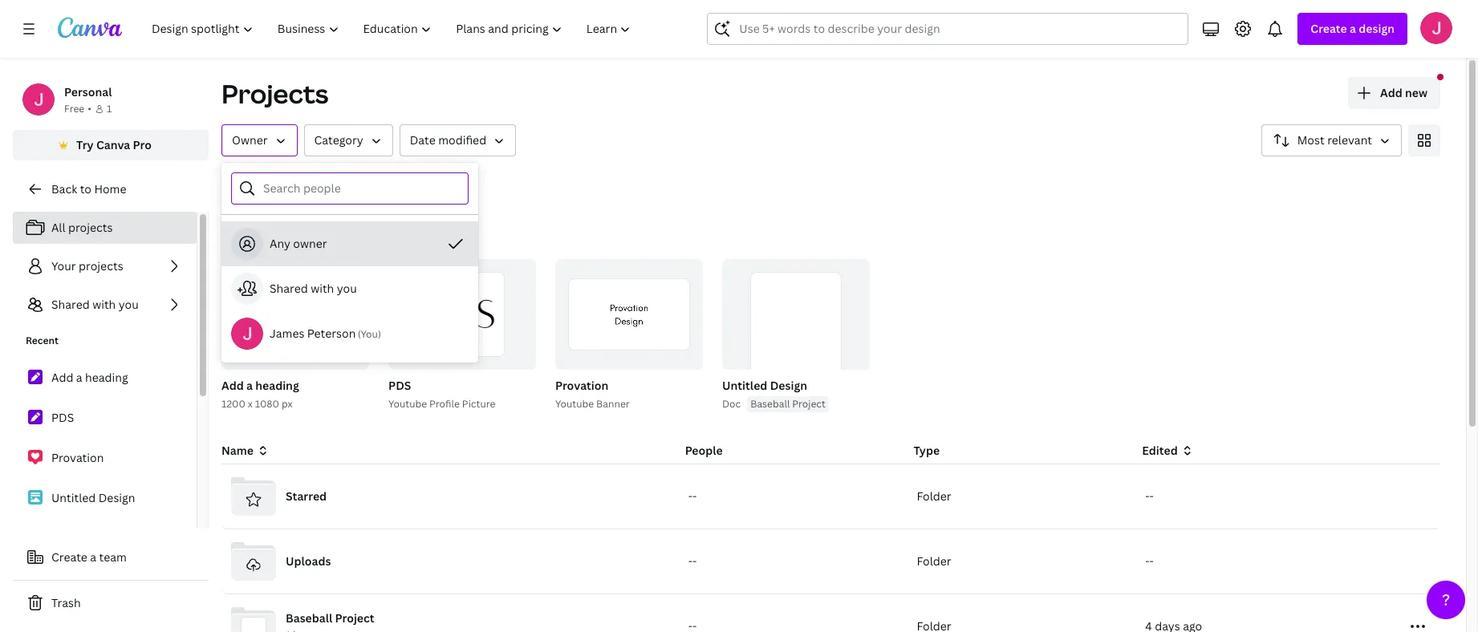 Task type: locate. For each thing, give the bounding box(es) containing it.
2 list from the top
[[13, 361, 197, 515]]

folder for uploads
[[917, 554, 952, 569]]

heading up pds link
[[85, 370, 128, 385]]

baseball project
[[751, 397, 826, 411], [286, 611, 375, 626]]

folder for starred
[[917, 489, 952, 504]]

1 list from the top
[[13, 212, 197, 321]]

add for add new
[[1381, 85, 1403, 100]]

people
[[685, 443, 723, 458]]

provation inside provation link
[[51, 450, 104, 466]]

add inside the add a heading 1200 x 1080 px
[[222, 378, 244, 393]]

picture
[[462, 397, 496, 411]]

1 horizontal spatial add
[[222, 378, 244, 393]]

-
[[688, 489, 693, 504], [693, 489, 697, 504], [1146, 489, 1150, 504], [1150, 489, 1154, 504], [688, 554, 693, 569], [693, 554, 697, 569], [1146, 554, 1150, 569], [1150, 554, 1154, 569]]

a for add a heading 1200 x 1080 px
[[246, 378, 253, 393]]

provation link
[[13, 441, 197, 475]]

provation
[[555, 378, 609, 393], [51, 450, 104, 466]]

create left design
[[1311, 21, 1347, 36]]

1 vertical spatial untitled design
[[51, 490, 135, 506]]

1 horizontal spatial project
[[793, 397, 826, 411]]

untitled down provation link
[[51, 490, 96, 506]]

any owner button
[[222, 222, 478, 266]]

add up the 1200
[[222, 378, 244, 393]]

you down any owner button
[[337, 281, 357, 296]]

projects
[[222, 76, 329, 111]]

1 vertical spatial untitled
[[51, 490, 96, 506]]

projects for your projects
[[79, 258, 123, 274]]

a for add a heading
[[76, 370, 82, 385]]

1 vertical spatial design
[[99, 490, 135, 506]]

1 folder from the top
[[917, 489, 952, 504]]

with up james peterson ( you ) at the left bottom of page
[[311, 281, 334, 296]]

1 horizontal spatial youtube
[[555, 397, 594, 411]]

add inside list
[[51, 370, 73, 385]]

untitled design up doc
[[722, 378, 807, 393]]

a up pds link
[[76, 370, 82, 385]]

1 vertical spatial baseball project button
[[222, 595, 1441, 633]]

projects right the 'your'
[[79, 258, 123, 274]]

heading for add a heading
[[85, 370, 128, 385]]

0 horizontal spatial shared with you
[[51, 297, 139, 312]]

projects down back to home on the left top of the page
[[68, 220, 113, 235]]

0 horizontal spatial baseball
[[286, 611, 332, 626]]

to
[[80, 181, 91, 197]]

1 horizontal spatial recent
[[222, 220, 289, 246]]

add inside dropdown button
[[1381, 85, 1403, 100]]

px
[[282, 397, 293, 411]]

Search people search field
[[263, 173, 458, 204]]

create inside button
[[51, 550, 87, 565]]

youtube inside provation youtube banner
[[555, 397, 594, 411]]

1080
[[255, 397, 279, 411]]

heading for add a heading 1200 x 1080 px
[[255, 378, 299, 393]]

owner
[[232, 132, 268, 148]]

heading
[[85, 370, 128, 385], [255, 378, 299, 393]]

1 horizontal spatial shared
[[270, 281, 308, 296]]

you
[[337, 281, 357, 296], [119, 297, 139, 312]]

a up x
[[246, 378, 253, 393]]

1 horizontal spatial create
[[1311, 21, 1347, 36]]

1 horizontal spatial with
[[311, 281, 334, 296]]

create
[[1311, 21, 1347, 36], [51, 550, 87, 565]]

with inside button
[[311, 281, 334, 296]]

james peterson image
[[1421, 12, 1453, 44]]

a for create a design
[[1350, 21, 1356, 36]]

1 youtube from the left
[[388, 397, 427, 411]]

untitled design down provation link
[[51, 490, 135, 506]]

0 horizontal spatial all
[[51, 220, 65, 235]]

create left team
[[51, 550, 87, 565]]

1 vertical spatial create
[[51, 550, 87, 565]]

0 horizontal spatial untitled
[[51, 490, 96, 506]]

shared with you down owner
[[270, 281, 357, 296]]

shared down the 'your'
[[51, 297, 90, 312]]

2 youtube from the left
[[555, 397, 594, 411]]

folders
[[281, 177, 322, 192]]

projects for all projects
[[68, 220, 113, 235]]

trash
[[51, 596, 81, 611]]

0 horizontal spatial add
[[51, 370, 73, 385]]

folder
[[917, 489, 952, 504], [917, 554, 952, 569]]

0 vertical spatial all
[[228, 177, 242, 192]]

0 horizontal spatial heading
[[85, 370, 128, 385]]

with for shared with you button at the left
[[311, 281, 334, 296]]

trash link
[[13, 588, 209, 620]]

you for shared with you button at the left
[[337, 281, 357, 296]]

0 horizontal spatial baseball project
[[286, 611, 375, 626]]

0 vertical spatial list
[[13, 212, 197, 321]]

0 horizontal spatial project
[[335, 611, 375, 626]]

1 horizontal spatial heading
[[255, 378, 299, 393]]

0 horizontal spatial provation
[[51, 450, 104, 466]]

shared with you inside button
[[270, 281, 357, 296]]

0 vertical spatial untitled
[[722, 378, 768, 393]]

list box
[[222, 222, 478, 356]]

design inside untitled design link
[[99, 490, 135, 506]]

back
[[51, 181, 77, 197]]

with down your projects link
[[92, 297, 116, 312]]

you inside button
[[337, 281, 357, 296]]

shared with you for shared with you link
[[51, 297, 139, 312]]

pds inside list
[[51, 410, 74, 425]]

0 horizontal spatial you
[[119, 297, 139, 312]]

--
[[688, 489, 697, 504], [1146, 489, 1154, 504], [688, 554, 697, 569], [1146, 554, 1154, 569]]

1 horizontal spatial pds
[[388, 378, 411, 393]]

0 vertical spatial you
[[337, 281, 357, 296]]

new
[[1406, 85, 1428, 100]]

all inside button
[[228, 177, 242, 192]]

2 folder from the top
[[917, 554, 952, 569]]

all up the 'your'
[[51, 220, 65, 235]]

untitled design link
[[13, 482, 197, 515]]

add left new
[[1381, 85, 1403, 100]]

0 vertical spatial create
[[1311, 21, 1347, 36]]

0 horizontal spatial youtube
[[388, 397, 427, 411]]

provation down pds link
[[51, 450, 104, 466]]

1 horizontal spatial provation
[[555, 378, 609, 393]]

shared inside button
[[270, 281, 308, 296]]

design
[[770, 378, 807, 393], [99, 490, 135, 506]]

0 horizontal spatial with
[[92, 297, 116, 312]]

top level navigation element
[[141, 13, 645, 45]]

pds inside pds youtube profile picture
[[388, 378, 411, 393]]

provation up banner
[[555, 378, 609, 393]]

relevant
[[1328, 132, 1373, 148]]

1200
[[222, 397, 245, 411]]

you down your projects link
[[119, 297, 139, 312]]

provation for provation
[[51, 450, 104, 466]]

Date modified button
[[399, 124, 516, 157]]

all projects
[[51, 220, 113, 235]]

add new button
[[1348, 77, 1441, 109]]

recent
[[222, 220, 289, 246], [26, 334, 59, 348]]

1 horizontal spatial untitled
[[722, 378, 768, 393]]

(
[[358, 327, 361, 341]]

0 vertical spatial baseball project
[[751, 397, 826, 411]]

recent down all button
[[222, 220, 289, 246]]

date modified
[[410, 132, 487, 148]]

0 horizontal spatial design
[[99, 490, 135, 506]]

shared
[[270, 281, 308, 296], [51, 297, 90, 312]]

1 vertical spatial pds
[[51, 410, 74, 425]]

a inside the add a heading 1200 x 1080 px
[[246, 378, 253, 393]]

youtube down provation button
[[555, 397, 594, 411]]

shared with you
[[270, 281, 357, 296], [51, 297, 139, 312]]

provation button
[[555, 376, 609, 397]]

youtube inside pds youtube profile picture
[[388, 397, 427, 411]]

0 horizontal spatial pds
[[51, 410, 74, 425]]

untitled
[[722, 378, 768, 393], [51, 490, 96, 506]]

0 vertical spatial untitled design
[[722, 378, 807, 393]]

a inside dropdown button
[[1350, 21, 1356, 36]]

baseball down uploads at the bottom left of page
[[286, 611, 332, 626]]

1 vertical spatial list
[[13, 361, 197, 515]]

1 horizontal spatial all
[[228, 177, 242, 192]]

owner
[[293, 236, 327, 251]]

baseball down the untitled design "button" in the bottom of the page
[[751, 397, 790, 411]]

0 vertical spatial shared with you
[[270, 281, 357, 296]]

heading inside the add a heading 1200 x 1080 px
[[255, 378, 299, 393]]

recent up add a heading
[[26, 334, 59, 348]]

add a heading button
[[222, 376, 299, 397]]

1 horizontal spatial shared with you
[[270, 281, 357, 296]]

pds link
[[13, 401, 197, 435]]

1 vertical spatial provation
[[51, 450, 104, 466]]

baseball project button
[[747, 397, 829, 413], [222, 595, 1441, 633]]

0 vertical spatial design
[[770, 378, 807, 393]]

baseball project down uploads at the bottom left of page
[[286, 611, 375, 626]]

edited
[[1142, 443, 1178, 458]]

pds youtube profile picture
[[388, 378, 496, 411]]

0 vertical spatial projects
[[68, 220, 113, 235]]

with
[[311, 281, 334, 296], [92, 297, 116, 312]]

your
[[51, 258, 76, 274]]

0 vertical spatial pds
[[388, 378, 411, 393]]

pds for pds youtube profile picture
[[388, 378, 411, 393]]

0 vertical spatial with
[[311, 281, 334, 296]]

1 horizontal spatial you
[[337, 281, 357, 296]]

1 vertical spatial recent
[[26, 334, 59, 348]]

youtube
[[388, 397, 427, 411], [555, 397, 594, 411]]

baseball project down the untitled design "button" in the bottom of the page
[[751, 397, 826, 411]]

shared up 'james' on the bottom
[[270, 281, 308, 296]]

youtube down the pds button
[[388, 397, 427, 411]]

1 vertical spatial you
[[119, 297, 139, 312]]

a
[[1350, 21, 1356, 36], [76, 370, 82, 385], [246, 378, 253, 393], [90, 550, 96, 565]]

projects
[[68, 220, 113, 235], [79, 258, 123, 274]]

create inside dropdown button
[[1311, 21, 1347, 36]]

2 horizontal spatial add
[[1381, 85, 1403, 100]]

type
[[914, 443, 940, 458]]

x
[[248, 397, 253, 411]]

home
[[94, 181, 126, 197]]

create a design
[[1311, 21, 1395, 36]]

all for all projects
[[51, 220, 65, 235]]

untitled inside "button"
[[722, 378, 768, 393]]

0 vertical spatial shared
[[270, 281, 308, 296]]

1 horizontal spatial baseball project
[[751, 397, 826, 411]]

0 horizontal spatial shared
[[51, 297, 90, 312]]

untitled up doc
[[722, 378, 768, 393]]

a left design
[[1350, 21, 1356, 36]]

add up pds link
[[51, 370, 73, 385]]

design
[[1359, 21, 1395, 36]]

create for create a design
[[1311, 21, 1347, 36]]

any
[[270, 236, 291, 251]]

design inside the untitled design "button"
[[770, 378, 807, 393]]

free •
[[64, 102, 91, 116]]

list
[[13, 212, 197, 321], [13, 361, 197, 515]]

all down owner
[[228, 177, 242, 192]]

all
[[228, 177, 242, 192], [51, 220, 65, 235]]

1
[[107, 102, 112, 116]]

canva
[[96, 137, 130, 153]]

all button
[[222, 169, 249, 200]]

shared with you for shared with you button at the left
[[270, 281, 357, 296]]

provation inside provation youtube banner
[[555, 378, 609, 393]]

baseball
[[751, 397, 790, 411], [286, 611, 332, 626]]

1 vertical spatial folder
[[917, 554, 952, 569]]

1 vertical spatial baseball
[[286, 611, 332, 626]]

with for shared with you link
[[92, 297, 116, 312]]

0 vertical spatial project
[[793, 397, 826, 411]]

1 vertical spatial shared
[[51, 297, 90, 312]]

1 vertical spatial all
[[51, 220, 65, 235]]

create a team
[[51, 550, 127, 565]]

pds
[[388, 378, 411, 393], [51, 410, 74, 425]]

your projects
[[51, 258, 123, 274]]

any owner option
[[222, 222, 478, 266]]

you for shared with you link
[[119, 297, 139, 312]]

try canva pro
[[76, 137, 152, 153]]

a inside button
[[90, 550, 96, 565]]

james
[[270, 326, 305, 341]]

0 vertical spatial provation
[[555, 378, 609, 393]]

0 horizontal spatial create
[[51, 550, 87, 565]]

0 horizontal spatial untitled design
[[51, 490, 135, 506]]

)
[[378, 327, 381, 341]]

0 vertical spatial folder
[[917, 489, 952, 504]]

youtube for pds
[[388, 397, 427, 411]]

add a heading 1200 x 1080 px
[[222, 378, 299, 411]]

heading up the px
[[255, 378, 299, 393]]

youtube for provation
[[555, 397, 594, 411]]

1 vertical spatial with
[[92, 297, 116, 312]]

add a heading
[[51, 370, 128, 385]]

1 horizontal spatial baseball
[[751, 397, 790, 411]]

a left team
[[90, 550, 96, 565]]

None search field
[[707, 13, 1189, 45]]

shared with you down your projects
[[51, 297, 139, 312]]

list box containing any owner
[[222, 222, 478, 356]]

1 vertical spatial projects
[[79, 258, 123, 274]]

doc
[[722, 397, 741, 411]]

1 vertical spatial shared with you
[[51, 297, 139, 312]]

1 horizontal spatial design
[[770, 378, 807, 393]]

untitled design
[[722, 378, 807, 393], [51, 490, 135, 506]]



Task type: vqa. For each thing, say whether or not it's contained in the screenshot.
"WITH" within Shared with you button
yes



Task type: describe. For each thing, give the bounding box(es) containing it.
uploads
[[286, 554, 331, 569]]

most relevant
[[1298, 132, 1373, 148]]

back to home
[[51, 181, 126, 197]]

peterson
[[307, 326, 356, 341]]

most
[[1298, 132, 1325, 148]]

modified
[[438, 132, 487, 148]]

edited button
[[1142, 442, 1358, 460]]

any owner
[[270, 236, 327, 251]]

try canva pro button
[[13, 130, 209, 161]]

profile
[[430, 397, 460, 411]]

banner
[[596, 397, 630, 411]]

0 vertical spatial baseball project button
[[747, 397, 829, 413]]

list containing all projects
[[13, 212, 197, 321]]

all projects link
[[13, 212, 197, 244]]

personal
[[64, 84, 112, 100]]

shared for shared with you button at the left
[[270, 281, 308, 296]]

name
[[222, 443, 254, 458]]

james peterson option
[[222, 311, 478, 356]]

create a design button
[[1298, 13, 1408, 45]]

try
[[76, 137, 94, 153]]

add new
[[1381, 85, 1428, 100]]

0 vertical spatial baseball
[[751, 397, 790, 411]]

provation youtube banner
[[555, 378, 630, 411]]

1 vertical spatial project
[[335, 611, 375, 626]]

shared with you link
[[13, 289, 197, 321]]

0 vertical spatial recent
[[222, 220, 289, 246]]

a for create a team
[[90, 550, 96, 565]]

james peterson ( you )
[[270, 326, 381, 341]]

create a team button
[[13, 542, 209, 574]]

shared with you button
[[222, 266, 478, 311]]

starred
[[286, 489, 327, 504]]

team
[[99, 550, 127, 565]]

you
[[361, 327, 378, 341]]

list containing add a heading
[[13, 361, 197, 515]]

add a heading link
[[13, 361, 197, 395]]

untitled design button
[[722, 376, 807, 397]]

add for add a heading
[[51, 370, 73, 385]]

0 horizontal spatial recent
[[26, 334, 59, 348]]

1 horizontal spatial untitled design
[[722, 378, 807, 393]]

name button
[[222, 442, 270, 460]]

back to home link
[[13, 173, 209, 205]]

category
[[314, 132, 363, 148]]

pds button
[[388, 376, 411, 397]]

folders button
[[275, 169, 328, 200]]

your projects link
[[13, 250, 197, 283]]

pro
[[133, 137, 152, 153]]

provation for provation youtube banner
[[555, 378, 609, 393]]

shared for shared with you link
[[51, 297, 90, 312]]

free
[[64, 102, 84, 116]]

pds for pds
[[51, 410, 74, 425]]

Sort by button
[[1262, 124, 1402, 157]]

Category button
[[304, 124, 393, 157]]

•
[[88, 102, 91, 116]]

create for create a team
[[51, 550, 87, 565]]

Search search field
[[740, 14, 1157, 44]]

Owner button
[[222, 124, 297, 157]]

date
[[410, 132, 436, 148]]

1 vertical spatial baseball project
[[286, 611, 375, 626]]

all for all
[[228, 177, 242, 192]]

shared with you option
[[222, 266, 478, 311]]



